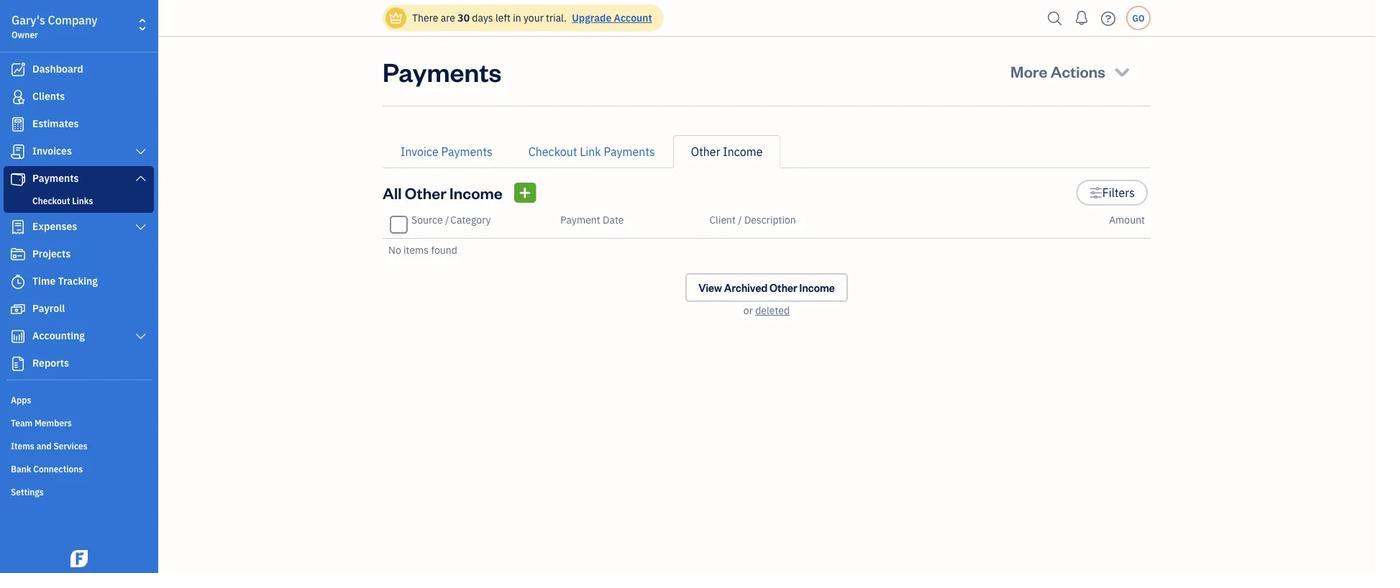 Task type: locate. For each thing, give the bounding box(es) containing it.
1 chevron large down image from the top
[[134, 173, 147, 184]]

chevron large down image up "reports" link
[[134, 331, 147, 342]]

clients
[[32, 90, 65, 103]]

client image
[[9, 90, 27, 104]]

no
[[388, 244, 401, 257]]

other
[[691, 144, 720, 159], [405, 182, 447, 203], [770, 281, 798, 295]]

30
[[458, 11, 470, 24]]

payment date
[[561, 213, 624, 227]]

2 chevron large down image from the top
[[134, 331, 147, 342]]

team members link
[[4, 412, 154, 433]]

freshbooks image
[[68, 550, 91, 568]]

income
[[723, 144, 763, 159], [450, 182, 503, 203], [800, 281, 835, 295]]

actions
[[1051, 61, 1106, 81]]

expenses link
[[4, 214, 154, 240]]

clients link
[[4, 84, 154, 110]]

/
[[445, 213, 449, 227], [738, 213, 742, 227]]

accounting link
[[4, 324, 154, 350]]

no items found
[[388, 244, 457, 257]]

2 horizontal spatial other
[[770, 281, 798, 295]]

owner
[[12, 29, 38, 40]]

filters
[[1103, 185, 1135, 200]]

chevron large down image up payments link
[[134, 146, 147, 158]]

0 vertical spatial income
[[723, 144, 763, 159]]

payments right "invoice"
[[441, 144, 493, 159]]

settings
[[11, 486, 44, 498]]

there
[[412, 11, 438, 24]]

chevron large down image
[[134, 146, 147, 158], [134, 331, 147, 342]]

company
[[48, 13, 97, 28]]

other up the source
[[405, 182, 447, 203]]

dashboard image
[[9, 63, 27, 77]]

money image
[[9, 302, 27, 317]]

/ right the source
[[445, 213, 449, 227]]

items and services
[[11, 440, 88, 452]]

checkout for checkout link payments
[[529, 144, 577, 159]]

chevron large down image for invoices
[[134, 146, 147, 158]]

or
[[744, 304, 753, 317]]

1 vertical spatial income
[[450, 182, 503, 203]]

chevron large down image inside payments link
[[134, 173, 147, 184]]

chevron large down image down checkout links "link" at the left top of the page
[[134, 222, 147, 233]]

chevron large down image for payments
[[134, 173, 147, 184]]

other up client
[[691, 144, 720, 159]]

0 vertical spatial chevron large down image
[[134, 173, 147, 184]]

1 vertical spatial other
[[405, 182, 447, 203]]

chevron large down image inside accounting link
[[134, 331, 147, 342]]

deleted link
[[755, 304, 790, 317]]

reports
[[32, 356, 69, 370]]

invoices
[[32, 144, 72, 158]]

payroll
[[32, 302, 65, 315]]

link
[[580, 144, 601, 159]]

payments inside 'link'
[[441, 144, 493, 159]]

payments link
[[4, 166, 154, 192]]

upgrade account link
[[569, 11, 652, 24]]

1 vertical spatial chevron large down image
[[134, 222, 147, 233]]

payroll link
[[4, 296, 154, 322]]

payment date button
[[561, 213, 624, 227]]

1 horizontal spatial income
[[723, 144, 763, 159]]

more actions
[[1011, 61, 1106, 81]]

invoices link
[[4, 139, 154, 165]]

invoice
[[401, 144, 439, 159]]

checkout links link
[[6, 192, 151, 209]]

2 vertical spatial other
[[770, 281, 798, 295]]

in
[[513, 11, 521, 24]]

chevron large down image
[[134, 173, 147, 184], [134, 222, 147, 233]]

0 horizontal spatial /
[[445, 213, 449, 227]]

services
[[54, 440, 88, 452]]

chevron large down image up checkout links "link" at the left top of the page
[[134, 173, 147, 184]]

other up deleted link
[[770, 281, 798, 295]]

account
[[614, 11, 652, 24]]

notifications image
[[1070, 4, 1094, 32]]

estimates
[[32, 117, 79, 130]]

bank connections
[[11, 463, 83, 475]]

apps
[[11, 394, 31, 406]]

payments up checkout links
[[32, 172, 79, 185]]

category
[[451, 213, 491, 227]]

links
[[72, 195, 93, 206]]

estimates link
[[4, 112, 154, 137]]

checkout up expenses
[[32, 195, 70, 206]]

payments right link
[[604, 144, 655, 159]]

filters button
[[1077, 180, 1148, 206]]

0 vertical spatial chevron large down image
[[134, 146, 147, 158]]

0 vertical spatial checkout
[[529, 144, 577, 159]]

1 vertical spatial chevron large down image
[[134, 331, 147, 342]]

payments
[[383, 54, 502, 88], [441, 144, 493, 159], [604, 144, 655, 159], [32, 172, 79, 185]]

2 horizontal spatial income
[[800, 281, 835, 295]]

checkout left link
[[529, 144, 577, 159]]

1 horizontal spatial other
[[691, 144, 720, 159]]

1 / from the left
[[445, 213, 449, 227]]

/ right client
[[738, 213, 742, 227]]

go button
[[1127, 6, 1151, 30]]

payment
[[561, 213, 601, 227]]

team members
[[11, 417, 72, 429]]

more actions button
[[998, 54, 1145, 88]]

payment image
[[9, 172, 27, 186]]

go to help image
[[1097, 8, 1120, 29]]

0 horizontal spatial checkout
[[32, 195, 70, 206]]

2 / from the left
[[738, 213, 742, 227]]

source
[[412, 213, 443, 227]]

items and services link
[[4, 435, 154, 456]]

0 horizontal spatial income
[[450, 182, 503, 203]]

date
[[603, 213, 624, 227]]

1 chevron large down image from the top
[[134, 146, 147, 158]]

0 vertical spatial other
[[691, 144, 720, 159]]

checkout
[[529, 144, 577, 159], [32, 195, 70, 206]]

1 horizontal spatial checkout
[[529, 144, 577, 159]]

1 horizontal spatial /
[[738, 213, 742, 227]]

1 vertical spatial checkout
[[32, 195, 70, 206]]

payments inside main element
[[32, 172, 79, 185]]

checkout inside "link"
[[32, 195, 70, 206]]

2 chevron large down image from the top
[[134, 222, 147, 233]]



Task type: vqa. For each thing, say whether or not it's contained in the screenshot.
the leftmost /
yes



Task type: describe. For each thing, give the bounding box(es) containing it.
chart image
[[9, 329, 27, 344]]

report image
[[9, 357, 27, 371]]

other inside view archived other income link
[[770, 281, 798, 295]]

invoice payments
[[401, 144, 493, 159]]

add new other income entry image
[[519, 184, 532, 201]]

client
[[710, 213, 736, 227]]

items
[[404, 244, 429, 257]]

connections
[[33, 463, 83, 475]]

checkout for checkout links
[[32, 195, 70, 206]]

invoice payments link
[[383, 135, 511, 168]]

timer image
[[9, 275, 27, 289]]

other income
[[691, 144, 763, 159]]

search image
[[1044, 8, 1067, 29]]

chevron large down image for expenses
[[134, 222, 147, 233]]

view archived other income
[[699, 281, 835, 295]]

payments down are
[[383, 54, 502, 88]]

time
[[32, 274, 56, 288]]

expenses
[[32, 220, 77, 233]]

time tracking link
[[4, 269, 154, 295]]

dashboard
[[32, 62, 83, 76]]

dashboard link
[[4, 57, 154, 83]]

other inside other income 'link'
[[691, 144, 720, 159]]

checkout link payments link
[[511, 135, 673, 168]]

chevron large down image for accounting
[[134, 331, 147, 342]]

deleted
[[755, 304, 790, 317]]

expense image
[[9, 220, 27, 235]]

view
[[699, 281, 722, 295]]

estimate image
[[9, 117, 27, 132]]

project image
[[9, 247, 27, 262]]

checkout links
[[32, 195, 93, 206]]

view archived other income link
[[686, 273, 848, 302]]

and
[[36, 440, 52, 452]]

accounting
[[32, 329, 85, 342]]

more
[[1011, 61, 1048, 81]]

/ for category
[[445, 213, 449, 227]]

amount button
[[1109, 213, 1145, 227]]

upgrade
[[572, 11, 612, 24]]

projects
[[32, 247, 71, 260]]

archived
[[724, 281, 768, 295]]

source / category
[[412, 213, 491, 227]]

go
[[1133, 12, 1145, 24]]

gary's company owner
[[12, 13, 97, 40]]

your
[[524, 11, 544, 24]]

members
[[35, 417, 72, 429]]

settings link
[[4, 481, 154, 502]]

gary's
[[12, 13, 45, 28]]

0 horizontal spatial other
[[405, 182, 447, 203]]

settings image
[[1089, 184, 1103, 201]]

team
[[11, 417, 33, 429]]

other income link
[[673, 135, 781, 168]]

found
[[431, 244, 457, 257]]

all other income
[[383, 182, 503, 203]]

there are 30 days left in your trial. upgrade account
[[412, 11, 652, 24]]

chevrondown image
[[1112, 61, 1132, 81]]

client / description
[[710, 213, 796, 227]]

time tracking
[[32, 274, 98, 288]]

projects link
[[4, 242, 154, 268]]

tracking
[[58, 274, 98, 288]]

main element
[[0, 0, 194, 573]]

all
[[383, 182, 402, 203]]

or deleted
[[744, 304, 790, 317]]

amount
[[1109, 213, 1145, 227]]

income inside 'link'
[[723, 144, 763, 159]]

2 vertical spatial income
[[800, 281, 835, 295]]

crown image
[[388, 10, 404, 26]]

bank
[[11, 463, 31, 475]]

invoice image
[[9, 145, 27, 159]]

bank connections link
[[4, 458, 154, 479]]

are
[[441, 11, 455, 24]]

items
[[11, 440, 34, 452]]

checkout link payments
[[529, 144, 655, 159]]

left
[[496, 11, 511, 24]]

days
[[472, 11, 493, 24]]

trial.
[[546, 11, 567, 24]]

description
[[745, 213, 796, 227]]

apps link
[[4, 388, 154, 410]]

/ for description
[[738, 213, 742, 227]]

reports link
[[4, 351, 154, 377]]



